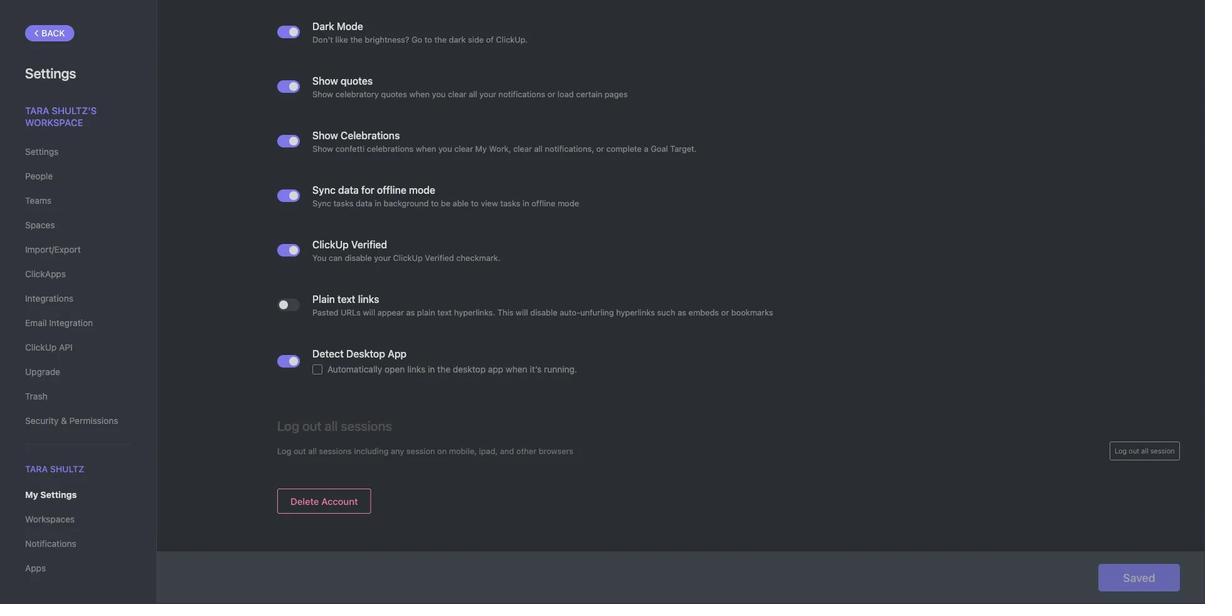 Task type: locate. For each thing, give the bounding box(es) containing it.
0 vertical spatial text
[[338, 293, 356, 305]]

teams link
[[25, 190, 131, 212]]

2 horizontal spatial or
[[722, 308, 729, 317]]

plain
[[417, 308, 435, 317]]

load
[[558, 89, 574, 99]]

when down go
[[410, 89, 430, 99]]

mode down notifications, in the left of the page
[[558, 199, 579, 208]]

data left for
[[338, 184, 359, 196]]

2 vertical spatial clickup
[[25, 342, 57, 353]]

1 horizontal spatial in
[[428, 364, 435, 375]]

0 vertical spatial clickup
[[313, 239, 349, 251]]

notifications
[[499, 89, 546, 99]]

or left load
[[548, 89, 556, 99]]

sessions down log out all sessions
[[319, 447, 352, 456]]

0 vertical spatial offline
[[377, 184, 407, 196]]

delete account
[[291, 496, 358, 507]]

0 vertical spatial quotes
[[341, 75, 373, 87]]

offline up background
[[377, 184, 407, 196]]

sessions
[[341, 418, 392, 434], [319, 447, 352, 456]]

0 horizontal spatial disable
[[345, 253, 372, 263]]

notifications,
[[545, 144, 594, 153]]

links up 'urls'
[[358, 293, 379, 305]]

when for quotes
[[410, 89, 430, 99]]

1 vertical spatial disable
[[531, 308, 558, 317]]

sync data for offline mode sync tasks data in background to be able to view tasks in offline mode
[[313, 184, 579, 208]]

workspaces
[[25, 514, 75, 525]]

in right the 'open'
[[428, 364, 435, 375]]

1 horizontal spatial text
[[438, 308, 452, 317]]

in right view
[[523, 199, 530, 208]]

all for log out all sessions
[[325, 418, 338, 434]]

quotes up the celebratory
[[341, 75, 373, 87]]

1 vertical spatial sessions
[[319, 447, 352, 456]]

tara inside tara shultz's workspace
[[25, 105, 49, 116]]

clickup down background
[[393, 253, 423, 263]]

1 horizontal spatial my
[[476, 144, 487, 153]]

appear
[[378, 308, 404, 317]]

or right embeds
[[722, 308, 729, 317]]

tasks right view
[[501, 199, 521, 208]]

text up 'urls'
[[338, 293, 356, 305]]

or left complete
[[597, 144, 604, 153]]

to right the able
[[471, 199, 479, 208]]

quotes right the celebratory
[[381, 89, 407, 99]]

2 vertical spatial or
[[722, 308, 729, 317]]

open
[[385, 364, 405, 375]]

when right celebrations
[[416, 144, 436, 153]]

disable left auto-
[[531, 308, 558, 317]]

verified down for
[[351, 239, 387, 251]]

out inside button
[[1129, 447, 1140, 455]]

show up confetti
[[313, 130, 338, 142]]

background
[[384, 199, 429, 208]]

any
[[391, 447, 404, 456]]

1 vertical spatial my
[[25, 490, 38, 500]]

0 horizontal spatial links
[[358, 293, 379, 305]]

sessions for log out all sessions including any session on mobile, ipad, and other browsers
[[319, 447, 352, 456]]

0 horizontal spatial offline
[[377, 184, 407, 196]]

as left plain at bottom left
[[406, 308, 415, 317]]

log for log out all sessions including any session on mobile, ipad, and other browsers
[[277, 447, 292, 456]]

clear left work,
[[455, 144, 473, 153]]

0 vertical spatial tara
[[25, 105, 49, 116]]

clear down dark
[[448, 89, 467, 99]]

dark
[[313, 20, 335, 32]]

2 vertical spatial when
[[506, 364, 528, 375]]

1 vertical spatial sync
[[313, 199, 331, 208]]

0 horizontal spatial your
[[374, 253, 391, 263]]

when inside show celebrations show confetti celebrations when you clear my work, clear all notifications, or complete a goal target.
[[416, 144, 436, 153]]

links right the 'open'
[[407, 364, 426, 375]]

the left dark
[[435, 35, 447, 44]]

dark
[[449, 35, 466, 44]]

0 horizontal spatial session
[[407, 447, 435, 456]]

1 vertical spatial or
[[597, 144, 604, 153]]

as right such
[[678, 308, 687, 317]]

links inside plain text links pasted urls will appear as plain text hyperlinks. this will disable auto-unfurling hyperlinks such as embeds or bookmarks
[[358, 293, 379, 305]]

disable right can
[[345, 253, 372, 263]]

1 vertical spatial mode
[[558, 199, 579, 208]]

permissions
[[69, 416, 118, 426]]

you for quotes
[[432, 89, 446, 99]]

0 horizontal spatial quotes
[[341, 75, 373, 87]]

out for log out all session
[[1129, 447, 1140, 455]]

out
[[302, 418, 322, 434], [294, 447, 306, 456], [1129, 447, 1140, 455]]

1 vertical spatial your
[[374, 253, 391, 263]]

email integration link
[[25, 313, 131, 334]]

1 vertical spatial when
[[416, 144, 436, 153]]

upgrade link
[[25, 362, 131, 383]]

0 vertical spatial sync
[[313, 184, 336, 196]]

target.
[[671, 144, 697, 153]]

0 horizontal spatial clickup
[[25, 342, 57, 353]]

for
[[362, 184, 375, 196]]

1 vertical spatial you
[[439, 144, 452, 153]]

plain
[[313, 293, 335, 305]]

upgrade
[[25, 367, 60, 377]]

0 vertical spatial your
[[480, 89, 497, 99]]

1 vertical spatial links
[[407, 364, 426, 375]]

verified left checkmark.
[[425, 253, 454, 263]]

show quotes show celebratory quotes when you clear all your notifications or load certain pages
[[313, 75, 628, 99]]

1 vertical spatial verified
[[425, 253, 454, 263]]

1 horizontal spatial mode
[[558, 199, 579, 208]]

clear for celebrations
[[455, 144, 473, 153]]

your inside the clickup verified you can disable your clickup verified checkmark.
[[374, 253, 391, 263]]

0 vertical spatial my
[[476, 144, 487, 153]]

data down for
[[356, 199, 373, 208]]

quotes
[[341, 75, 373, 87], [381, 89, 407, 99]]

1 vertical spatial quotes
[[381, 89, 407, 99]]

text
[[338, 293, 356, 305], [438, 308, 452, 317]]

1 horizontal spatial quotes
[[381, 89, 407, 99]]

your left the "notifications"
[[480, 89, 497, 99]]

show up the celebratory
[[313, 75, 338, 87]]

dark mode don't like the brightness? go to the dark side of clickup.
[[313, 20, 528, 44]]

3 show from the top
[[313, 130, 338, 142]]

you inside show celebrations show confetti celebrations when you clear my work, clear all notifications, or complete a goal target.
[[439, 144, 452, 153]]

when inside show quotes show celebratory quotes when you clear all your notifications or load certain pages
[[410, 89, 430, 99]]

settings down back link
[[25, 65, 76, 81]]

to right go
[[425, 35, 432, 44]]

0 vertical spatial data
[[338, 184, 359, 196]]

will right 'urls'
[[363, 308, 375, 317]]

0 horizontal spatial as
[[406, 308, 415, 317]]

offline right view
[[532, 199, 556, 208]]

my left work,
[[476, 144, 487, 153]]

verified
[[351, 239, 387, 251], [425, 253, 454, 263]]

1 vertical spatial tara
[[25, 464, 48, 475]]

2 vertical spatial settings
[[40, 490, 77, 500]]

you inside show quotes show celebratory quotes when you clear all your notifications or load certain pages
[[432, 89, 446, 99]]

1 vertical spatial data
[[356, 199, 373, 208]]

0 horizontal spatial verified
[[351, 239, 387, 251]]

show left the celebratory
[[313, 89, 333, 99]]

to left be
[[431, 199, 439, 208]]

this
[[498, 308, 514, 317]]

when left the "it's"
[[506, 364, 528, 375]]

your
[[480, 89, 497, 99], [374, 253, 391, 263]]

1 horizontal spatial verified
[[425, 253, 454, 263]]

tasks
[[334, 199, 354, 208], [501, 199, 521, 208]]

1 tasks from the left
[[334, 199, 354, 208]]

you for celebrations
[[439, 144, 452, 153]]

clickup api
[[25, 342, 73, 353]]

sessions up including
[[341, 418, 392, 434]]

session inside log out all session button
[[1151, 447, 1176, 455]]

detect
[[313, 348, 344, 360]]

1 horizontal spatial as
[[678, 308, 687, 317]]

as
[[406, 308, 415, 317], [678, 308, 687, 317]]

1 horizontal spatial disable
[[531, 308, 558, 317]]

1 sync from the top
[[313, 184, 336, 196]]

the left desktop
[[438, 364, 451, 375]]

data
[[338, 184, 359, 196], [356, 199, 373, 208]]

your right can
[[374, 253, 391, 263]]

1 horizontal spatial your
[[480, 89, 497, 99]]

like
[[335, 35, 348, 44]]

the
[[351, 35, 363, 44], [435, 35, 447, 44], [438, 364, 451, 375]]

sync up you
[[313, 199, 331, 208]]

1 horizontal spatial offline
[[532, 199, 556, 208]]

mode up background
[[409, 184, 436, 196]]

will right "this"
[[516, 308, 528, 317]]

2 horizontal spatial clickup
[[393, 253, 423, 263]]

1 vertical spatial offline
[[532, 199, 556, 208]]

browsers
[[539, 447, 574, 456]]

clear inside show quotes show celebratory quotes when you clear all your notifications or load certain pages
[[448, 89, 467, 99]]

or inside show quotes show celebratory quotes when you clear all your notifications or load certain pages
[[548, 89, 556, 99]]

settings up people on the left
[[25, 147, 59, 157]]

settings up workspaces
[[40, 490, 77, 500]]

to
[[425, 35, 432, 44], [431, 199, 439, 208], [471, 199, 479, 208]]

0 vertical spatial or
[[548, 89, 556, 99]]

0 horizontal spatial will
[[363, 308, 375, 317]]

0 vertical spatial links
[[358, 293, 379, 305]]

when for celebrations
[[416, 144, 436, 153]]

2 horizontal spatial in
[[523, 199, 530, 208]]

4 show from the top
[[313, 144, 333, 153]]

1 tara from the top
[[25, 105, 49, 116]]

show left confetti
[[313, 144, 333, 153]]

1 vertical spatial settings
[[25, 147, 59, 157]]

api
[[59, 342, 73, 353]]

0 vertical spatial sessions
[[341, 418, 392, 434]]

0 vertical spatial mode
[[409, 184, 436, 196]]

such
[[658, 308, 676, 317]]

1 horizontal spatial links
[[407, 364, 426, 375]]

0 horizontal spatial my
[[25, 490, 38, 500]]

my
[[476, 144, 487, 153], [25, 490, 38, 500]]

sync
[[313, 184, 336, 196], [313, 199, 331, 208]]

log out all session button
[[1110, 442, 1181, 461]]

0 vertical spatial verified
[[351, 239, 387, 251]]

1 horizontal spatial session
[[1151, 447, 1176, 455]]

disable
[[345, 253, 372, 263], [531, 308, 558, 317]]

saved
[[1124, 571, 1156, 585]]

2 sync from the top
[[313, 199, 331, 208]]

0 vertical spatial when
[[410, 89, 430, 99]]

session
[[407, 447, 435, 456], [1151, 447, 1176, 455]]

bookmarks
[[732, 308, 774, 317]]

1 horizontal spatial clickup
[[313, 239, 349, 251]]

0 horizontal spatial or
[[548, 89, 556, 99]]

0 vertical spatial disable
[[345, 253, 372, 263]]

celebrations
[[341, 130, 400, 142]]

your inside show quotes show celebratory quotes when you clear all your notifications or load certain pages
[[480, 89, 497, 99]]

notifications
[[25, 539, 76, 549]]

in
[[375, 199, 382, 208], [523, 199, 530, 208], [428, 364, 435, 375]]

clear
[[448, 89, 467, 99], [455, 144, 473, 153], [514, 144, 532, 153]]

sessions for log out all sessions
[[341, 418, 392, 434]]

account
[[322, 496, 358, 507]]

text right plain at bottom left
[[438, 308, 452, 317]]

offline
[[377, 184, 407, 196], [532, 199, 556, 208]]

my settings link
[[25, 485, 131, 506]]

clickup up can
[[313, 239, 349, 251]]

in left background
[[375, 199, 382, 208]]

apps
[[25, 563, 46, 574]]

links
[[358, 293, 379, 305], [407, 364, 426, 375]]

log inside button
[[1115, 447, 1127, 455]]

app
[[488, 364, 504, 375]]

shultz
[[50, 464, 84, 475]]

clickup inside clickup api 'link'
[[25, 342, 57, 353]]

it's
[[530, 364, 542, 375]]

1 vertical spatial clickup
[[393, 253, 423, 263]]

1 show from the top
[[313, 75, 338, 87]]

2 tara from the top
[[25, 464, 48, 475]]

tasks down confetti
[[334, 199, 354, 208]]

1 as from the left
[[406, 308, 415, 317]]

when inside detect desktop app automatically open links in the desktop app when it's running.
[[506, 364, 528, 375]]

to inside dark mode don't like the brightness? go to the dark side of clickup.
[[425, 35, 432, 44]]

all inside button
[[1142, 447, 1149, 455]]

1 horizontal spatial tasks
[[501, 199, 521, 208]]

celebratory
[[336, 89, 379, 99]]

tara up workspace
[[25, 105, 49, 116]]

1 horizontal spatial or
[[597, 144, 604, 153]]

embeds
[[689, 308, 719, 317]]

tara shultz
[[25, 464, 84, 475]]

0 horizontal spatial tasks
[[334, 199, 354, 208]]

settings link
[[25, 141, 131, 163]]

clickup up upgrade
[[25, 342, 57, 353]]

settings
[[25, 65, 76, 81], [25, 147, 59, 157], [40, 490, 77, 500]]

settings inside my settings link
[[40, 490, 77, 500]]

my up workspaces
[[25, 490, 38, 500]]

0 vertical spatial you
[[432, 89, 446, 99]]

sync left for
[[313, 184, 336, 196]]

1 horizontal spatial will
[[516, 308, 528, 317]]

delete account button
[[277, 489, 371, 514]]

tara up my settings on the bottom of page
[[25, 464, 48, 475]]

mode
[[409, 184, 436, 196], [558, 199, 579, 208]]



Task type: describe. For each thing, give the bounding box(es) containing it.
1 vertical spatial text
[[438, 308, 452, 317]]

delete
[[291, 496, 319, 507]]

&
[[61, 416, 67, 426]]

my settings
[[25, 490, 77, 500]]

all for log out all session
[[1142, 447, 1149, 455]]

certain
[[576, 89, 603, 99]]

apps link
[[25, 558, 131, 579]]

back link
[[25, 25, 74, 41]]

disable inside plain text links pasted urls will appear as plain text hyperlinks. this will disable auto-unfurling hyperlinks such as embeds or bookmarks
[[531, 308, 558, 317]]

0 horizontal spatial mode
[[409, 184, 436, 196]]

my inside my settings link
[[25, 490, 38, 500]]

complete
[[607, 144, 642, 153]]

all inside show quotes show celebratory quotes when you clear all your notifications or load certain pages
[[469, 89, 478, 99]]

pages
[[605, 89, 628, 99]]

0 horizontal spatial text
[[338, 293, 356, 305]]

1 will from the left
[[363, 308, 375, 317]]

view
[[481, 199, 498, 208]]

integration
[[49, 318, 93, 328]]

brightness?
[[365, 35, 409, 44]]

you
[[313, 253, 327, 263]]

teams
[[25, 196, 51, 206]]

clear right work,
[[514, 144, 532, 153]]

confetti
[[336, 144, 365, 153]]

disable inside the clickup verified you can disable your clickup verified checkmark.
[[345, 253, 372, 263]]

including
[[354, 447, 389, 456]]

all inside show celebrations show confetti celebrations when you clear my work, clear all notifications, or complete a goal target.
[[534, 144, 543, 153]]

desktop
[[346, 348, 385, 360]]

show celebrations show confetti celebrations when you clear my work, clear all notifications, or complete a goal target.
[[313, 130, 697, 153]]

clickup verified you can disable your clickup verified checkmark.
[[313, 239, 501, 263]]

2 will from the left
[[516, 308, 528, 317]]

plain text links pasted urls will appear as plain text hyperlinks. this will disable auto-unfurling hyperlinks such as embeds or bookmarks
[[313, 293, 774, 317]]

settings element
[[0, 0, 157, 604]]

mobile,
[[449, 447, 477, 456]]

in inside detect desktop app automatically open links in the desktop app when it's running.
[[428, 364, 435, 375]]

workspaces link
[[25, 509, 131, 530]]

clear for quotes
[[448, 89, 467, 99]]

out for log out all sessions including any session on mobile, ipad, and other browsers
[[294, 447, 306, 456]]

and
[[500, 447, 514, 456]]

all for log out all sessions including any session on mobile, ipad, and other browsers
[[308, 447, 317, 456]]

links inside detect desktop app automatically open links in the desktop app when it's running.
[[407, 364, 426, 375]]

checkmark.
[[457, 253, 501, 263]]

app
[[388, 348, 407, 360]]

spaces link
[[25, 215, 131, 236]]

can
[[329, 253, 343, 263]]

or inside plain text links pasted urls will appear as plain text hyperlinks. this will disable auto-unfurling hyperlinks such as embeds or bookmarks
[[722, 308, 729, 317]]

hyperlinks
[[617, 308, 655, 317]]

tara for tara shultz
[[25, 464, 48, 475]]

desktop
[[453, 364, 486, 375]]

able
[[453, 199, 469, 208]]

side
[[468, 35, 484, 44]]

saved button
[[1099, 564, 1181, 592]]

go
[[412, 35, 423, 44]]

goal
[[651, 144, 668, 153]]

unfurling
[[581, 308, 614, 317]]

or inside show celebrations show confetti celebrations when you clear my work, clear all notifications, or complete a goal target.
[[597, 144, 604, 153]]

the down the mode
[[351, 35, 363, 44]]

back
[[41, 28, 65, 38]]

running.
[[544, 364, 577, 375]]

my inside show celebrations show confetti celebrations when you clear my work, clear all notifications, or complete a goal target.
[[476, 144, 487, 153]]

shultz's
[[52, 105, 97, 116]]

work,
[[489, 144, 511, 153]]

0 vertical spatial settings
[[25, 65, 76, 81]]

of
[[486, 35, 494, 44]]

celebrations
[[367, 144, 414, 153]]

pasted
[[313, 308, 339, 317]]

ipad,
[[479, 447, 498, 456]]

people
[[25, 171, 53, 181]]

2 as from the left
[[678, 308, 687, 317]]

don't
[[313, 35, 333, 44]]

spaces
[[25, 220, 55, 230]]

clickup for api
[[25, 342, 57, 353]]

security & permissions
[[25, 416, 118, 426]]

a
[[644, 144, 649, 153]]

out for log out all sessions
[[302, 418, 322, 434]]

settings inside settings link
[[25, 147, 59, 157]]

on
[[438, 447, 447, 456]]

clickup for verified
[[313, 239, 349, 251]]

workspace
[[25, 117, 83, 128]]

notifications link
[[25, 534, 131, 555]]

clickup.
[[496, 35, 528, 44]]

2 show from the top
[[313, 89, 333, 99]]

log out all session
[[1115, 447, 1176, 455]]

the inside detect desktop app automatically open links in the desktop app when it's running.
[[438, 364, 451, 375]]

other
[[517, 447, 537, 456]]

import/export link
[[25, 239, 131, 260]]

0 horizontal spatial in
[[375, 199, 382, 208]]

people link
[[25, 166, 131, 187]]

email
[[25, 318, 47, 328]]

security & permissions link
[[25, 410, 131, 432]]

be
[[441, 199, 451, 208]]

clickapps link
[[25, 264, 131, 285]]

import/export
[[25, 244, 81, 255]]

trash link
[[25, 386, 131, 407]]

detect desktop app automatically open links in the desktop app when it's running.
[[313, 348, 577, 375]]

log out all sessions including any session on mobile, ipad, and other browsers
[[277, 447, 574, 456]]

auto-
[[560, 308, 581, 317]]

log for log out all session
[[1115, 447, 1127, 455]]

log for log out all sessions
[[277, 418, 299, 434]]

security
[[25, 416, 58, 426]]

integrations link
[[25, 288, 131, 309]]

tara for tara shultz's workspace
[[25, 105, 49, 116]]

automatically
[[328, 364, 382, 375]]

clickapps
[[25, 269, 66, 279]]

trash
[[25, 391, 48, 402]]

tara shultz's workspace
[[25, 105, 97, 128]]

2 tasks from the left
[[501, 199, 521, 208]]

mode
[[337, 20, 363, 32]]



Task type: vqa. For each thing, say whether or not it's contained in the screenshot.
topmost Reminders
no



